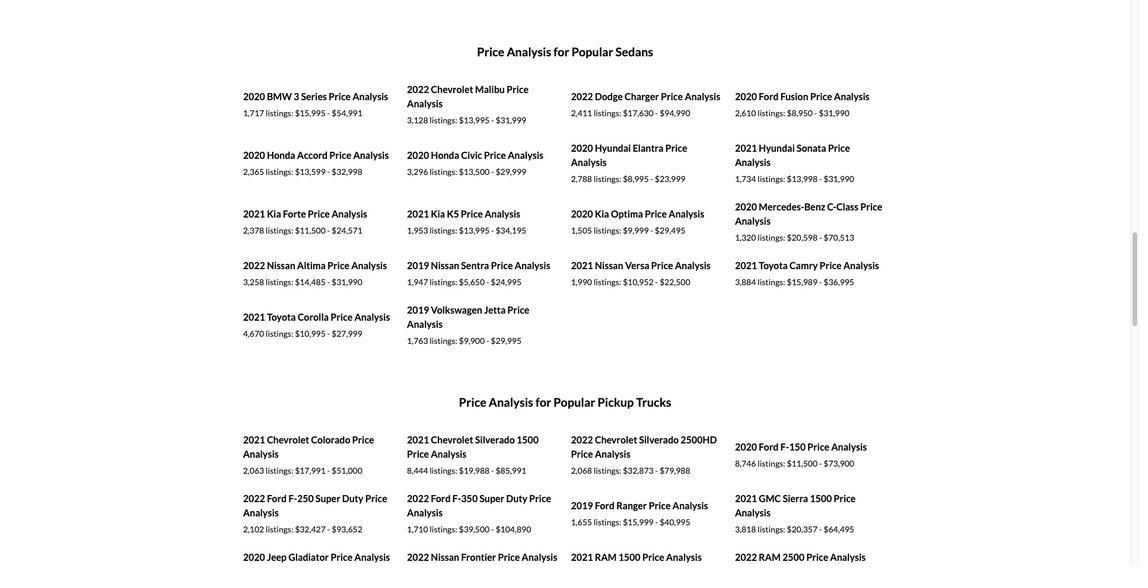 Task type: locate. For each thing, give the bounding box(es) containing it.
- left "$32,998"
[[327, 167, 330, 177]]

price inside 2022 chevrolet malibu price analysis 3,128 listings: $13,995 - $31,999
[[507, 84, 529, 95]]

2021 up 8,444
[[407, 434, 429, 446]]

analysis up $27,999
[[354, 312, 390, 323]]

2019 volkswagen jetta price analysis link
[[407, 304, 530, 330]]

1 super from the left
[[316, 493, 340, 504]]

2 tab list from the top
[[237, 373, 893, 565]]

2020 for 2020 bmw 3 series price analysis
[[243, 91, 265, 102]]

- left the $54,991
[[327, 108, 330, 118]]

chevrolet inside 2022 chevrolet silverado 2500hd price analysis 2,068 listings: $32,873 - $79,988
[[595, 434, 637, 446]]

honda for accord
[[267, 150, 295, 161]]

chevrolet for 2021 chevrolet colorado price analysis
[[267, 434, 309, 446]]

listings: down k5
[[430, 226, 457, 236]]

analysis inside 2019 nissan sentra price analysis 1,947 listings: $5,650 - $24,995
[[515, 260, 550, 271]]

$31,990 for fusion
[[819, 108, 850, 118]]

analysis up "$29,495"
[[669, 208, 704, 220]]

$13,995 inside 2022 chevrolet malibu price analysis 3,128 listings: $13,995 - $31,999
[[459, 115, 490, 125]]

1 horizontal spatial kia
[[431, 208, 445, 220]]

2020 up 1,505
[[571, 208, 593, 220]]

toyota inside '2021 toyota camry price analysis 3,884 listings: $15,989 - $36,995'
[[759, 260, 788, 271]]

1 horizontal spatial hyundai
[[759, 142, 795, 154]]

1 duty from the left
[[342, 493, 363, 504]]

1 horizontal spatial f-
[[452, 493, 461, 504]]

0 vertical spatial $13,995
[[459, 115, 490, 125]]

- right $5,650
[[486, 277, 489, 287]]

1 horizontal spatial 1500
[[619, 552, 641, 563]]

2 horizontal spatial f-
[[780, 442, 789, 453]]

2 horizontal spatial 1500
[[810, 493, 832, 504]]

$9,999
[[623, 226, 649, 236]]

analysis inside 2021 hyundai sonata price analysis 1,734 listings: $13,998 - $31,990
[[735, 157, 771, 168]]

listings: inside 2022 nissan altima price analysis 3,258 listings: $14,485 - $31,990
[[266, 277, 293, 287]]

analysis for 2021 kia forte price analysis 2,378 listings: $11,500 - $24,571
[[332, 208, 367, 220]]

listings: inside 2022 ford f-350 super duty price analysis 1,710 listings: $39,500 - $104,890
[[430, 525, 457, 535]]

super inside the 2022 ford f-250 super duty price analysis 2,102 listings: $32,427 - $93,652
[[316, 493, 340, 504]]

1 kia from the left
[[267, 208, 281, 220]]

- right $8,995
[[650, 174, 653, 184]]

2020 up 1,717
[[243, 91, 265, 102]]

price for 2020 honda accord price analysis 2,365 listings: $13,599 - $32,998
[[329, 150, 351, 161]]

0 vertical spatial $31,990
[[819, 108, 850, 118]]

analysis inside 2021 kia k5 price analysis 1,953 listings: $13,995 - $34,195
[[485, 208, 520, 220]]

kia for optima
[[595, 208, 609, 220]]

ford left 350 at the bottom left of the page
[[431, 493, 451, 504]]

analysis down $24,571
[[351, 260, 387, 271]]

2021 for 2021 chevrolet silverado 1500 price analysis
[[407, 434, 429, 446]]

2020 for 2020 kia optima price analysis
[[571, 208, 593, 220]]

f- inside the 2022 ford f-250 super duty price analysis 2,102 listings: $32,427 - $93,652
[[288, 493, 297, 504]]

2020 up 8,746
[[735, 442, 757, 453]]

1 ram from the left
[[595, 552, 617, 563]]

f- inside 2022 ford f-350 super duty price analysis 1,710 listings: $39,500 - $104,890
[[452, 493, 461, 504]]

ford left '250'
[[267, 493, 287, 504]]

0 horizontal spatial kia
[[267, 208, 281, 220]]

2021 left gmc
[[735, 493, 757, 504]]

0 vertical spatial 1500
[[517, 434, 539, 446]]

1 horizontal spatial super
[[480, 493, 504, 504]]

1500 for silverado
[[517, 434, 539, 446]]

1,763
[[407, 336, 428, 346]]

charger
[[625, 91, 659, 102]]

honda left accord
[[267, 150, 295, 161]]

analysis for 2022 chevrolet malibu price analysis 3,128 listings: $13,995 - $31,999
[[407, 98, 443, 109]]

hyundai for sonata
[[759, 142, 795, 154]]

jetta
[[484, 304, 506, 316]]

camry
[[790, 260, 818, 271]]

1 $13,995 from the top
[[459, 115, 490, 125]]

listings: right 1,734
[[758, 174, 785, 184]]

ford left "fusion"
[[759, 91, 779, 102]]

ford inside 2020 ford f-150 price analysis 8,746 listings: $11,500 - $73,900
[[759, 442, 779, 453]]

nissan inside 2022 nissan altima price analysis 3,258 listings: $14,485 - $31,990
[[267, 260, 295, 271]]

$94,990
[[660, 108, 690, 118]]

super for 350
[[480, 493, 504, 504]]

2020 for 2020 ford f-150 price analysis
[[735, 442, 757, 453]]

2019 for 2019 volkswagen jetta price analysis
[[407, 304, 429, 316]]

2022 for 2022 chevrolet silverado 2500hd price analysis
[[571, 434, 593, 446]]

c-
[[827, 201, 836, 212]]

0 vertical spatial 2019
[[407, 260, 429, 271]]

price inside 2021 toyota corolla price analysis 4,670 listings: $10,995 - $27,999
[[331, 312, 353, 323]]

price
[[507, 84, 529, 95], [329, 91, 351, 102], [661, 91, 683, 102], [810, 91, 832, 102], [665, 142, 687, 154], [828, 142, 850, 154], [329, 150, 351, 161], [484, 150, 506, 161], [860, 201, 882, 212], [308, 208, 330, 220], [461, 208, 483, 220], [645, 208, 667, 220], [328, 260, 350, 271], [491, 260, 513, 271], [651, 260, 673, 271], [820, 260, 842, 271], [508, 304, 530, 316], [331, 312, 353, 323], [352, 434, 374, 446], [808, 442, 830, 453], [407, 449, 429, 460], [571, 449, 593, 460], [365, 493, 387, 504], [529, 493, 551, 504], [834, 493, 856, 504], [649, 500, 671, 512], [331, 552, 353, 563], [498, 552, 520, 563], [642, 552, 664, 563], [806, 552, 828, 563]]

2021 inside 2021 toyota corolla price analysis 4,670 listings: $10,995 - $27,999
[[243, 312, 265, 323]]

2019 down 1,947
[[407, 304, 429, 316]]

1 tab list from the top
[[237, 22, 893, 373]]

1,953
[[407, 226, 428, 236]]

ford
[[759, 91, 779, 102], [759, 442, 779, 453], [267, 493, 287, 504], [431, 493, 451, 504], [595, 500, 615, 512]]

0 horizontal spatial toyota
[[267, 312, 296, 323]]

altima
[[297, 260, 326, 271]]

listings: right 1,320
[[758, 233, 785, 243]]

2 kia from the left
[[431, 208, 445, 220]]

forte
[[283, 208, 306, 220]]

2019 inside 2019 nissan sentra price analysis 1,947 listings: $5,650 - $24,995
[[407, 260, 429, 271]]

duty inside the 2022 ford f-250 super duty price analysis 2,102 listings: $32,427 - $93,652
[[342, 493, 363, 504]]

bmw
[[267, 91, 292, 102]]

analysis inside 2020 ford f-150 price analysis 8,746 listings: $11,500 - $73,900
[[831, 442, 867, 453]]

chevrolet up $17,991 on the bottom of page
[[267, 434, 309, 446]]

chevrolet for 2022 chevrolet silverado 2500hd price analysis
[[595, 434, 637, 446]]

price inside 2020 ford f-150 price analysis 8,746 listings: $11,500 - $73,900
[[808, 442, 830, 453]]

analysis inside 2021 chevrolet silverado 1500 price analysis 8,444 listings: $19,988 - $85,991
[[431, 449, 467, 460]]

$13,995
[[459, 115, 490, 125], [459, 226, 490, 236]]

chevrolet inside 2022 chevrolet malibu price analysis 3,128 listings: $13,995 - $31,999
[[431, 84, 473, 95]]

honda left the "civic" in the left top of the page
[[431, 150, 459, 161]]

analysis inside 2020 honda accord price analysis 2,365 listings: $13,599 - $32,998
[[353, 150, 389, 161]]

- left $34,195 at the top left of page
[[491, 226, 494, 236]]

nissan left versa
[[595, 260, 623, 271]]

2022 up the 2,068
[[571, 434, 593, 446]]

analysis down $104,890
[[522, 552, 557, 563]]

ford for 2020 ford fusion price analysis
[[759, 91, 779, 102]]

1 horizontal spatial toyota
[[759, 260, 788, 271]]

$51,000
[[332, 466, 362, 476]]

listings: down dodge
[[594, 108, 621, 118]]

2019 up 1,947
[[407, 260, 429, 271]]

f- down $19,988
[[452, 493, 461, 504]]

versa
[[625, 260, 649, 271]]

2020 kia optima price analysis 1,505 listings: $9,999 - $29,495
[[571, 208, 704, 236]]

honda inside 2020 honda accord price analysis 2,365 listings: $13,599 - $32,998
[[267, 150, 295, 161]]

$8,995
[[623, 174, 649, 184]]

1500 inside 2021 chevrolet silverado 1500 price analysis 8,444 listings: $19,988 - $85,991
[[517, 434, 539, 446]]

2021 inside 2021 kia k5 price analysis 1,953 listings: $13,995 - $34,195
[[407, 208, 429, 220]]

analysis up the 1,710
[[407, 507, 443, 519]]

hyundai
[[595, 142, 631, 154], [759, 142, 795, 154]]

$23,999
[[655, 174, 686, 184]]

listings: right 2,102
[[266, 525, 293, 535]]

analysis up 1,763
[[407, 319, 443, 330]]

2021 up 1,734
[[735, 142, 757, 154]]

ram left 2500
[[759, 552, 781, 563]]

duty down $85,991
[[506, 493, 527, 504]]

chevrolet left malibu
[[431, 84, 473, 95]]

price for 2022 nissan frontier price analysis
[[498, 552, 520, 563]]

2022 up 3,128
[[407, 84, 429, 95]]

tab list
[[237, 22, 893, 373], [237, 373, 893, 565]]

analysis inside 2020 bmw 3 series price analysis 1,717 listings: $15,995 - $54,991
[[353, 91, 388, 102]]

2022
[[407, 84, 429, 95], [571, 91, 593, 102], [243, 260, 265, 271], [571, 434, 593, 446], [243, 493, 265, 504], [407, 493, 429, 504], [407, 552, 429, 563], [735, 552, 757, 563]]

2022 for 2022 nissan altima price analysis
[[243, 260, 265, 271]]

2019 inside "2019 volkswagen jetta price analysis 1,763 listings: $9,900 - $29,995"
[[407, 304, 429, 316]]

0 horizontal spatial ram
[[595, 552, 617, 563]]

2022 inside 2022 chevrolet silverado 2500hd price analysis 2,068 listings: $32,873 - $79,988
[[571, 434, 593, 446]]

2020 inside the 2020 honda civic price analysis 3,296 listings: $13,500 - $29,999
[[407, 150, 429, 161]]

ford for 2022 ford f-350 super duty price analysis
[[431, 493, 451, 504]]

1 silverado from the left
[[475, 434, 515, 446]]

$13,995 for k5
[[459, 226, 490, 236]]

2,610
[[735, 108, 756, 118]]

chevrolet for 2021 chevrolet silverado 1500 price analysis
[[431, 434, 473, 446]]

listings: inside the 2022 ford f-250 super duty price analysis 2,102 listings: $32,427 - $93,652
[[266, 525, 293, 535]]

- left $64,495
[[819, 525, 822, 535]]

0 vertical spatial $11,500
[[295, 226, 326, 236]]

2020 hyundai elantra price analysis link
[[571, 142, 687, 168]]

price inside 2022 nissan altima price analysis 3,258 listings: $14,485 - $31,990
[[328, 260, 350, 271]]

price inside the 2020 honda civic price analysis 3,296 listings: $13,500 - $29,999
[[484, 150, 506, 161]]

chevrolet
[[431, 84, 473, 95], [267, 434, 309, 446], [431, 434, 473, 446], [595, 434, 637, 446]]

2021 kia forte price analysis link
[[243, 208, 367, 220]]

listings: inside 2019 nissan sentra price analysis 1,947 listings: $5,650 - $24,995
[[430, 277, 457, 287]]

price inside 2020 hyundai elantra price analysis 2,788 listings: $8,995 - $23,999
[[665, 142, 687, 154]]

1,734
[[735, 174, 756, 184]]

2021 for 2021 toyota corolla price analysis
[[243, 312, 265, 323]]

- left the $73,900 on the right bottom of the page
[[819, 459, 822, 469]]

analysis inside "2019 volkswagen jetta price analysis 1,763 listings: $9,900 - $29,995"
[[407, 319, 443, 330]]

2020 for 2020 ford fusion price analysis
[[735, 91, 757, 102]]

$29,995
[[491, 336, 522, 346]]

price for 2021 toyota corolla price analysis 4,670 listings: $10,995 - $27,999
[[331, 312, 353, 323]]

chevrolet up $19,988
[[431, 434, 473, 446]]

duty inside 2022 ford f-350 super duty price analysis 1,710 listings: $39,500 - $104,890
[[506, 493, 527, 504]]

analysis for 2021 toyota camry price analysis 3,884 listings: $15,989 - $36,995
[[844, 260, 879, 271]]

ram
[[595, 552, 617, 563], [759, 552, 781, 563]]

- right $19,988
[[491, 466, 494, 476]]

analysis up $94,990 on the right of page
[[685, 91, 720, 102]]

price inside 2022 ford f-350 super duty price analysis 1,710 listings: $39,500 - $104,890
[[529, 493, 551, 504]]

2022 inside the 2022 dodge charger price analysis 2,411 listings: $17,630 - $94,990
[[571, 91, 593, 102]]

0 horizontal spatial duty
[[342, 493, 363, 504]]

$24,571
[[332, 226, 362, 236]]

price inside "2019 volkswagen jetta price analysis 1,763 listings: $9,900 - $29,995"
[[508, 304, 530, 316]]

- left $29,999
[[491, 167, 494, 177]]

chevrolet up $32,873
[[595, 434, 637, 446]]

2019 up 1,655 at the right bottom of page
[[571, 500, 593, 512]]

listings: inside the "2020 ford fusion price analysis 2,610 listings: $8,950 - $31,990"
[[758, 108, 785, 118]]

- left $27,999
[[327, 329, 330, 339]]

2 ram from the left
[[759, 552, 781, 563]]

volkswagen
[[431, 304, 482, 316]]

gmc
[[759, 493, 781, 504]]

2021 up 4,670
[[243, 312, 265, 323]]

toyota inside 2021 toyota corolla price analysis 4,670 listings: $10,995 - $27,999
[[267, 312, 296, 323]]

super for 250
[[316, 493, 340, 504]]

- right $14,485
[[327, 277, 330, 287]]

2,378
[[243, 226, 264, 236]]

2021 inside 2021 chevrolet silverado 1500 price analysis 8,444 listings: $19,988 - $85,991
[[407, 434, 429, 446]]

3,296
[[407, 167, 428, 177]]

listings: right 1,990
[[594, 277, 621, 287]]

2020 ford f-150 price analysis 8,746 listings: $11,500 - $73,900
[[735, 442, 867, 469]]

2 silverado from the left
[[639, 434, 679, 446]]

listings: inside 2019 ford ranger price analysis 1,655 listings: $15,999 - $40,995
[[594, 517, 621, 528]]

2022 nissan frontier price analysis
[[407, 552, 557, 563]]

$9,900
[[459, 336, 485, 346]]

listings: right 2,365
[[266, 167, 293, 177]]

listings: right the 1,710
[[430, 525, 457, 535]]

analysis up $29,999
[[508, 150, 543, 161]]

listings: right 3,258
[[266, 277, 293, 287]]

2021 chevrolet silverado 1500 price analysis 8,444 listings: $19,988 - $85,991
[[407, 434, 539, 476]]

chevrolet inside 2021 chevrolet silverado 1500 price analysis 8,444 listings: $19,988 - $85,991
[[431, 434, 473, 446]]

price for 2020 hyundai elantra price analysis 2,788 listings: $8,995 - $23,999
[[665, 142, 687, 154]]

listings: right 8,746
[[758, 459, 785, 469]]

listings: down bmw at the left top of page
[[266, 108, 293, 118]]

price inside 2021 hyundai sonata price analysis 1,734 listings: $13,998 - $31,990
[[828, 142, 850, 154]]

2020 hyundai elantra price analysis 2,788 listings: $8,995 - $23,999
[[571, 142, 687, 184]]

2 super from the left
[[480, 493, 504, 504]]

$13,599
[[295, 167, 326, 177]]

2020 inside 2020 bmw 3 series price analysis 1,717 listings: $15,995 - $54,991
[[243, 91, 265, 102]]

kia
[[267, 208, 281, 220], [431, 208, 445, 220], [595, 208, 609, 220]]

honda inside the 2020 honda civic price analysis 3,296 listings: $13,500 - $29,999
[[431, 150, 459, 161]]

2021 toyota corolla price analysis 4,670 listings: $10,995 - $27,999
[[243, 312, 390, 339]]

- right $15,989
[[819, 277, 822, 287]]

3
[[294, 91, 299, 102]]

$13,995 down 2022 chevrolet malibu price analysis link
[[459, 115, 490, 125]]

0 horizontal spatial honda
[[267, 150, 295, 161]]

1 vertical spatial 1500
[[810, 493, 832, 504]]

tab list containing 2021 chevrolet colorado price analysis
[[237, 373, 893, 565]]

2022 up 2,411
[[571, 91, 593, 102]]

price for 2020 kia optima price analysis 1,505 listings: $9,999 - $29,495
[[645, 208, 667, 220]]

0 horizontal spatial $11,500
[[295, 226, 326, 236]]

$11,500 down '2021 kia forte price analysis' link
[[295, 226, 326, 236]]

2022 for 2022 ford f-350 super duty price analysis
[[407, 493, 429, 504]]

1500 up $85,991
[[517, 434, 539, 446]]

analysis down $40,995
[[666, 552, 702, 563]]

- inside 2021 kia forte price analysis 2,378 listings: $11,500 - $24,571
[[327, 226, 330, 236]]

1 vertical spatial toyota
[[267, 312, 296, 323]]

2022 dodge charger price analysis 2,411 listings: $17,630 - $94,990
[[571, 91, 720, 118]]

2 vertical spatial $31,990
[[332, 277, 362, 287]]

listings: right "3,818"
[[758, 525, 785, 535]]

$5,650
[[459, 277, 485, 287]]

1,710
[[407, 525, 428, 535]]

1 vertical spatial $13,995
[[459, 226, 490, 236]]

toyota
[[759, 260, 788, 271], [267, 312, 296, 323]]

2021 up 1,953
[[407, 208, 429, 220]]

kia inside 2021 kia forte price analysis 2,378 listings: $11,500 - $24,571
[[267, 208, 281, 220]]

class
[[836, 201, 859, 212]]

colorado
[[311, 434, 350, 446]]

ford for 2022 ford f-250 super duty price analysis
[[267, 493, 287, 504]]

kia left forte
[[267, 208, 281, 220]]

price inside 2021 chevrolet silverado 1500 price analysis 8,444 listings: $19,988 - $85,991
[[407, 449, 429, 460]]

- right $9,900
[[486, 336, 489, 346]]

listings: right 1,655 at the right bottom of page
[[594, 517, 621, 528]]

2021 gmc sierra 1500 price analysis 3,818 listings: $20,357 - $64,495
[[735, 493, 856, 535]]

2 hyundai from the left
[[759, 142, 795, 154]]

$13,995 inside 2021 kia k5 price analysis 1,953 listings: $13,995 - $34,195
[[459, 226, 490, 236]]

1 horizontal spatial silverado
[[639, 434, 679, 446]]

hyundai inside 2020 hyundai elantra price analysis 2,788 listings: $8,995 - $23,999
[[595, 142, 631, 154]]

2 vertical spatial 2019
[[571, 500, 593, 512]]

jeep
[[267, 552, 287, 563]]

1 horizontal spatial honda
[[431, 150, 459, 161]]

2020 mercedes-benz c-class price analysis link
[[735, 201, 882, 227]]

1 horizontal spatial ram
[[759, 552, 781, 563]]

listings: right 2,788
[[594, 174, 621, 184]]

2 duty from the left
[[506, 493, 527, 504]]

listings: right 2,610
[[758, 108, 785, 118]]

2021 up 3,884
[[735, 260, 757, 271]]

2021 for 2021 toyota camry price analysis
[[735, 260, 757, 271]]

price for 2021 chevrolet colorado price analysis 2,063 listings: $17,991 - $51,000
[[352, 434, 374, 446]]

2021 inside 2021 hyundai sonata price analysis 1,734 listings: $13,998 - $31,990
[[735, 142, 757, 154]]

price for 2019 volkswagen jetta price analysis 1,763 listings: $9,900 - $29,995
[[508, 304, 530, 316]]

1 honda from the left
[[267, 150, 295, 161]]

2021 for 2021 hyundai sonata price analysis
[[735, 142, 757, 154]]

price for 2021 hyundai sonata price analysis 1,734 listings: $13,998 - $31,990
[[828, 142, 850, 154]]

ford for 2019 ford ranger price analysis
[[595, 500, 615, 512]]

- inside 2021 nissan versa price analysis 1,990 listings: $10,952 - $22,500
[[655, 277, 658, 287]]

analysis up $24,571
[[332, 208, 367, 220]]

- inside 2020 ford f-150 price analysis 8,746 listings: $11,500 - $73,900
[[819, 459, 822, 469]]

0 horizontal spatial 1500
[[517, 434, 539, 446]]

super right 350 at the bottom left of the page
[[480, 493, 504, 504]]

series
[[301, 91, 327, 102]]

analysis up $34,195 at the top left of page
[[485, 208, 520, 220]]

nissan for frontier
[[431, 552, 459, 563]]

1 vertical spatial $11,500
[[787, 459, 818, 469]]

price inside 2021 kia k5 price analysis 1,953 listings: $13,995 - $34,195
[[461, 208, 483, 220]]

2020 left jeep
[[243, 552, 265, 563]]

$31,990
[[819, 108, 850, 118], [824, 174, 854, 184], [332, 277, 362, 287]]

tab list containing 2022 chevrolet malibu price analysis
[[237, 22, 893, 373]]

analysis down $93,652
[[354, 552, 390, 563]]

1500 right sierra
[[810, 493, 832, 504]]

0 horizontal spatial super
[[316, 493, 340, 504]]

price for 2019 nissan sentra price analysis 1,947 listings: $5,650 - $24,995
[[491, 260, 513, 271]]

2500
[[783, 552, 805, 563]]

analysis inside 2022 nissan altima price analysis 3,258 listings: $14,485 - $31,990
[[351, 260, 387, 271]]

$31,990 down 2022 nissan altima price analysis link at left top
[[332, 277, 362, 287]]

kia for forte
[[267, 208, 281, 220]]

listings: inside 2021 gmc sierra 1500 price analysis 3,818 listings: $20,357 - $64,495
[[758, 525, 785, 535]]

price for 2021 nissan versa price analysis 1,990 listings: $10,952 - $22,500
[[651, 260, 673, 271]]

2021 up 2,378
[[243, 208, 265, 220]]

- right $8,950
[[814, 108, 817, 118]]

ram for 2022
[[759, 552, 781, 563]]

price inside '2021 toyota camry price analysis 3,884 listings: $15,989 - $36,995'
[[820, 260, 842, 271]]

3 kia from the left
[[595, 208, 609, 220]]

8,746
[[735, 459, 756, 469]]

1 vertical spatial $31,990
[[824, 174, 854, 184]]

listings: right 2,063
[[266, 466, 293, 476]]

ford inside the "2020 ford fusion price analysis 2,610 listings: $8,950 - $31,990"
[[759, 91, 779, 102]]

listings: inside 2020 honda accord price analysis 2,365 listings: $13,599 - $32,998
[[266, 167, 293, 177]]

- inside 2021 chevrolet colorado price analysis 2,063 listings: $17,991 - $51,000
[[327, 466, 330, 476]]

0 horizontal spatial hyundai
[[595, 142, 631, 154]]

accord
[[297, 150, 328, 161]]

super right '250'
[[316, 493, 340, 504]]

2020 up 2,365
[[243, 150, 265, 161]]

listings:
[[266, 108, 293, 118], [594, 108, 621, 118], [758, 108, 785, 118], [430, 115, 457, 125], [266, 167, 293, 177], [430, 167, 457, 177], [594, 174, 621, 184], [758, 174, 785, 184], [266, 226, 293, 236], [430, 226, 457, 236], [594, 226, 621, 236], [758, 233, 785, 243], [266, 277, 293, 287], [430, 277, 457, 287], [594, 277, 621, 287], [758, 277, 785, 287], [266, 329, 293, 339], [430, 336, 457, 346], [758, 459, 785, 469], [266, 466, 293, 476], [430, 466, 457, 476], [594, 466, 621, 476], [594, 517, 621, 528], [266, 525, 293, 535], [430, 525, 457, 535], [758, 525, 785, 535]]

listings: right 8,444
[[430, 466, 457, 476]]

listings: inside '2021 toyota camry price analysis 3,884 listings: $15,989 - $36,995'
[[758, 277, 785, 287]]

price for 2021 ram 1500 price analysis
[[642, 552, 664, 563]]

f- inside 2020 ford f-150 price analysis 8,746 listings: $11,500 - $73,900
[[780, 442, 789, 453]]

1,947
[[407, 277, 428, 287]]

listings: right 3,296
[[430, 167, 457, 177]]

kia inside 2020 kia optima price analysis 1,505 listings: $9,999 - $29,495
[[595, 208, 609, 220]]

analysis up $40,995
[[673, 500, 708, 512]]

analysis inside 2022 chevrolet malibu price analysis 3,128 listings: $13,995 - $31,999
[[407, 98, 443, 109]]

2019 ford ranger price analysis 1,655 listings: $15,999 - $40,995
[[571, 500, 708, 528]]

2021 inside 2021 chevrolet colorado price analysis 2,063 listings: $17,991 - $51,000
[[243, 434, 265, 446]]

2 horizontal spatial kia
[[595, 208, 609, 220]]

ram down 2019 ford ranger price analysis 1,655 listings: $15,999 - $40,995
[[595, 552, 617, 563]]

2020 up 2,788
[[571, 142, 593, 154]]

2021 for 2021 chevrolet colorado price analysis
[[243, 434, 265, 446]]

2021 inside '2021 toyota camry price analysis 3,884 listings: $15,989 - $36,995'
[[735, 260, 757, 271]]

2022 inside 2022 chevrolet malibu price analysis 3,128 listings: $13,995 - $31,999
[[407, 84, 429, 95]]

2020 up 2,610
[[735, 91, 757, 102]]

listings: right 3,128
[[430, 115, 457, 125]]

2020 for 2020 hyundai elantra price analysis
[[571, 142, 593, 154]]

price inside 2020 kia optima price analysis 1,505 listings: $9,999 - $29,495
[[645, 208, 667, 220]]

analysis inside 2020 hyundai elantra price analysis 2,788 listings: $8,995 - $23,999
[[571, 157, 607, 168]]

0 horizontal spatial silverado
[[475, 434, 515, 446]]

2020 honda accord price analysis link
[[243, 150, 389, 161]]

2 honda from the left
[[431, 150, 459, 161]]

1 horizontal spatial duty
[[506, 493, 527, 504]]

$31,990 inside 2021 hyundai sonata price analysis 1,734 listings: $13,998 - $31,990
[[824, 174, 854, 184]]

2022 inside 2022 nissan altima price analysis 3,258 listings: $14,485 - $31,990
[[243, 260, 265, 271]]

- left '$51,000'
[[327, 466, 330, 476]]

$13,995 down 2021 kia k5 price analysis link
[[459, 226, 490, 236]]

analysis up "3,818"
[[735, 507, 771, 519]]

duty
[[342, 493, 363, 504], [506, 493, 527, 504]]

2022 chevrolet silverado 2500hd price analysis link
[[571, 434, 717, 460]]

corolla
[[298, 312, 329, 323]]

analysis inside the 2020 honda civic price analysis 3,296 listings: $13,500 - $29,999
[[508, 150, 543, 161]]

$24,995
[[491, 277, 522, 287]]

1 horizontal spatial $11,500
[[787, 459, 818, 469]]

f- for 250
[[288, 493, 297, 504]]

2022 ford f-250 super duty price analysis 2,102 listings: $32,427 - $93,652
[[243, 493, 387, 535]]

listings: right the 2,068
[[594, 466, 621, 476]]

analysis inside the "2020 ford fusion price analysis 2,610 listings: $8,950 - $31,990"
[[834, 91, 870, 102]]

$36,995
[[824, 277, 854, 287]]

- right $13,998
[[819, 174, 822, 184]]

price inside 2021 gmc sierra 1500 price analysis 3,818 listings: $20,357 - $64,495
[[834, 493, 856, 504]]

0 vertical spatial toyota
[[759, 260, 788, 271]]

ford inside the 2022 ford f-250 super duty price analysis 2,102 listings: $32,427 - $93,652
[[267, 493, 287, 504]]

- right $17,630
[[655, 108, 658, 118]]

2022 down "3,818"
[[735, 552, 757, 563]]

analysis up 2,102
[[243, 507, 279, 519]]

analysis for 2022 dodge charger price analysis 2,411 listings: $17,630 - $94,990
[[685, 91, 720, 102]]

analysis up $32,873
[[595, 449, 631, 460]]

analysis inside the 2022 dodge charger price analysis 2,411 listings: $17,630 - $94,990
[[685, 91, 720, 102]]

analysis up "$32,998"
[[353, 150, 389, 161]]

price for 2022 ram 2500 price analysis
[[806, 552, 828, 563]]

1 hyundai from the left
[[595, 142, 631, 154]]

$31,990 inside 2022 nissan altima price analysis 3,258 listings: $14,485 - $31,990
[[332, 277, 362, 287]]

- left $31,999
[[491, 115, 494, 125]]

analysis for 2021 kia k5 price analysis 1,953 listings: $13,995 - $34,195
[[485, 208, 520, 220]]

2 $13,995 from the top
[[459, 226, 490, 236]]

analysis for 2022 nissan frontier price analysis
[[522, 552, 557, 563]]

analysis for 2022 nissan altima price analysis 3,258 listings: $14,485 - $31,990
[[351, 260, 387, 271]]

1 vertical spatial 2019
[[407, 304, 429, 316]]

0 horizontal spatial f-
[[288, 493, 297, 504]]

2021 inside 2021 kia forte price analysis 2,378 listings: $11,500 - $24,571
[[243, 208, 265, 220]]

civic
[[461, 150, 482, 161]]

price for 2022 dodge charger price analysis 2,411 listings: $17,630 - $94,990
[[661, 91, 683, 102]]



Task type: describe. For each thing, give the bounding box(es) containing it.
analysis inside 2021 gmc sierra 1500 price analysis 3,818 listings: $20,357 - $64,495
[[735, 507, 771, 519]]

- inside the 2022 dodge charger price analysis 2,411 listings: $17,630 - $94,990
[[655, 108, 658, 118]]

price for 2020 ford fusion price analysis 2,610 listings: $8,950 - $31,990
[[810, 91, 832, 102]]

2022 for 2022 dodge charger price analysis
[[571, 91, 593, 102]]

$93,652
[[332, 525, 362, 535]]

- inside 2021 hyundai sonata price analysis 1,734 listings: $13,998 - $31,990
[[819, 174, 822, 184]]

analysis for 2021 toyota corolla price analysis 4,670 listings: $10,995 - $27,999
[[354, 312, 390, 323]]

$64,495
[[824, 525, 854, 535]]

duty for 2022 ford f-350 super duty price analysis
[[506, 493, 527, 504]]

- inside 2020 mercedes-benz c-class price analysis 1,320 listings: $20,598 - $70,513
[[819, 233, 822, 243]]

listings: inside 2021 kia forte price analysis 2,378 listings: $11,500 - $24,571
[[266, 226, 293, 236]]

kia for k5
[[431, 208, 445, 220]]

analysis for 2020 honda civic price analysis 3,296 listings: $13,500 - $29,999
[[508, 150, 543, 161]]

$20,598
[[787, 233, 818, 243]]

duty for 2022 ford f-250 super duty price analysis
[[342, 493, 363, 504]]

150
[[789, 442, 806, 453]]

2021 down 1,655 at the right bottom of page
[[571, 552, 593, 563]]

nissan for versa
[[595, 260, 623, 271]]

price inside the 2022 ford f-250 super duty price analysis 2,102 listings: $32,427 - $93,652
[[365, 493, 387, 504]]

price inside 2020 mercedes-benz c-class price analysis 1,320 listings: $20,598 - $70,513
[[860, 201, 882, 212]]

- inside the 2022 ford f-250 super duty price analysis 2,102 listings: $32,427 - $93,652
[[327, 525, 330, 535]]

listings: inside 2021 chevrolet colorado price analysis 2,063 listings: $17,991 - $51,000
[[266, 466, 293, 476]]

2021 for 2021 gmc sierra 1500 price analysis
[[735, 493, 757, 504]]

analysis inside 2022 chevrolet silverado 2500hd price analysis 2,068 listings: $32,873 - $79,988
[[595, 449, 631, 460]]

2021 toyota corolla price analysis link
[[243, 312, 390, 323]]

sonata
[[797, 142, 826, 154]]

$10,952
[[623, 277, 654, 287]]

2,102
[[243, 525, 264, 535]]

ram for 2021
[[595, 552, 617, 563]]

- inside 2020 honda accord price analysis 2,365 listings: $13,599 - $32,998
[[327, 167, 330, 177]]

$13,500
[[459, 167, 490, 177]]

ranger
[[616, 500, 647, 512]]

analysis for 2020 honda accord price analysis 2,365 listings: $13,599 - $32,998
[[353, 150, 389, 161]]

350
[[461, 493, 478, 504]]

analysis for 2021 ram 1500 price analysis
[[666, 552, 702, 563]]

2021 hyundai sonata price analysis 1,734 listings: $13,998 - $31,990
[[735, 142, 854, 184]]

analysis for 2020 hyundai elantra price analysis 2,788 listings: $8,995 - $23,999
[[571, 157, 607, 168]]

price for 2021 kia k5 price analysis 1,953 listings: $13,995 - $34,195
[[461, 208, 483, 220]]

chevrolet for 2022 chevrolet malibu price analysis
[[431, 84, 473, 95]]

analysis inside the 2022 ford f-250 super duty price analysis 2,102 listings: $32,427 - $93,652
[[243, 507, 279, 519]]

mercedes-
[[759, 201, 804, 212]]

2021 nissan versa price analysis link
[[571, 260, 711, 271]]

2019 ford ranger price analysis link
[[571, 500, 708, 512]]

- inside 2021 gmc sierra 1500 price analysis 3,818 listings: $20,357 - $64,495
[[819, 525, 822, 535]]

price inside 2020 bmw 3 series price analysis 1,717 listings: $15,995 - $54,991
[[329, 91, 351, 102]]

2019 for 2019 nissan sentra price analysis
[[407, 260, 429, 271]]

fusion
[[780, 91, 808, 102]]

2020 ford fusion price analysis link
[[735, 91, 870, 102]]

2,788
[[571, 174, 592, 184]]

2019 nissan sentra price analysis 1,947 listings: $5,650 - $24,995
[[407, 260, 550, 287]]

2020 for 2020 honda civic price analysis
[[407, 150, 429, 161]]

1,990
[[571, 277, 592, 287]]

2020 jeep gladiator price analysis
[[243, 552, 390, 563]]

f- for 150
[[780, 442, 789, 453]]

$17,630
[[623, 108, 654, 118]]

$32,873
[[623, 466, 654, 476]]

analysis inside 2020 mercedes-benz c-class price analysis 1,320 listings: $20,598 - $70,513
[[735, 215, 771, 227]]

- inside 2022 chevrolet silverado 2500hd price analysis 2,068 listings: $32,873 - $79,988
[[655, 466, 658, 476]]

2022 for 2022 chevrolet malibu price analysis
[[407, 84, 429, 95]]

price for 2022 nissan altima price analysis 3,258 listings: $14,485 - $31,990
[[328, 260, 350, 271]]

- inside 2022 chevrolet malibu price analysis 3,128 listings: $13,995 - $31,999
[[491, 115, 494, 125]]

honda for civic
[[431, 150, 459, 161]]

price for 2020 honda civic price analysis 3,296 listings: $13,500 - $29,999
[[484, 150, 506, 161]]

3,258
[[243, 277, 264, 287]]

$10,995
[[295, 329, 326, 339]]

$31,990 for sonata
[[824, 174, 854, 184]]

$29,495
[[655, 226, 686, 236]]

listings: inside 2021 nissan versa price analysis 1,990 listings: $10,952 - $22,500
[[594, 277, 621, 287]]

2020 ford fusion price analysis 2,610 listings: $8,950 - $31,990
[[735, 91, 870, 118]]

2021 for 2021 nissan versa price analysis
[[571, 260, 593, 271]]

analysis for 2020 kia optima price analysis 1,505 listings: $9,999 - $29,495
[[669, 208, 704, 220]]

2021 kia k5 price analysis link
[[407, 208, 520, 220]]

- inside 2021 chevrolet silverado 1500 price analysis 8,444 listings: $19,988 - $85,991
[[491, 466, 494, 476]]

4,670
[[243, 329, 264, 339]]

1,717
[[243, 108, 264, 118]]

- inside 2020 kia optima price analysis 1,505 listings: $9,999 - $29,495
[[650, 226, 653, 236]]

- inside 2021 kia k5 price analysis 1,953 listings: $13,995 - $34,195
[[491, 226, 494, 236]]

2020 for 2020 mercedes-benz c-class price analysis
[[735, 201, 757, 212]]

$32,998
[[332, 167, 362, 177]]

2 vertical spatial 1500
[[619, 552, 641, 563]]

- inside "2019 volkswagen jetta price analysis 1,763 listings: $9,900 - $29,995"
[[486, 336, 489, 346]]

sentra
[[461, 260, 489, 271]]

analysis inside 2022 ford f-350 super duty price analysis 1,710 listings: $39,500 - $104,890
[[407, 507, 443, 519]]

$15,995
[[295, 108, 326, 118]]

2021 for 2021 kia k5 price analysis
[[407, 208, 429, 220]]

price for 2020 jeep gladiator price analysis
[[331, 552, 353, 563]]

silverado for 1500
[[475, 434, 515, 446]]

$32,427
[[295, 525, 326, 535]]

benz
[[804, 201, 825, 212]]

hyundai for elantra
[[595, 142, 631, 154]]

- inside '2021 toyota camry price analysis 3,884 listings: $15,989 - $36,995'
[[819, 277, 822, 287]]

toyota for corolla
[[267, 312, 296, 323]]

- inside the 2020 honda civic price analysis 3,296 listings: $13,500 - $29,999
[[491, 167, 494, 177]]

$13,995 for malibu
[[459, 115, 490, 125]]

2022 ram 2500 price analysis
[[735, 552, 866, 563]]

analysis for 2019 volkswagen jetta price analysis 1,763 listings: $9,900 - $29,995
[[407, 319, 443, 330]]

analysis for 2021 chevrolet colorado price analysis 2,063 listings: $17,991 - $51,000
[[243, 449, 279, 460]]

ford for 2020 ford f-150 price analysis
[[759, 442, 779, 453]]

2021 toyota camry price analysis 3,884 listings: $15,989 - $36,995
[[735, 260, 879, 287]]

malibu
[[475, 84, 505, 95]]

$29,999
[[496, 167, 526, 177]]

2021 kia forte price analysis 2,378 listings: $11,500 - $24,571
[[243, 208, 367, 236]]

listings: inside 2020 hyundai elantra price analysis 2,788 listings: $8,995 - $23,999
[[594, 174, 621, 184]]

silverado for 2500hd
[[639, 434, 679, 446]]

elantra
[[633, 142, 664, 154]]

listings: inside 2022 chevrolet silverado 2500hd price analysis 2,068 listings: $32,873 - $79,988
[[594, 466, 621, 476]]

- inside 2019 nissan sentra price analysis 1,947 listings: $5,650 - $24,995
[[486, 277, 489, 287]]

toyota for camry
[[759, 260, 788, 271]]

2022 down the 1,710
[[407, 552, 429, 563]]

$13,998
[[787, 174, 818, 184]]

$11,500 inside 2021 kia forte price analysis 2,378 listings: $11,500 - $24,571
[[295, 226, 326, 236]]

listings: inside 2020 kia optima price analysis 1,505 listings: $9,999 - $29,495
[[594, 226, 621, 236]]

2020 bmw 3 series price analysis 1,717 listings: $15,995 - $54,991
[[243, 91, 388, 118]]

price for 2021 kia forte price analysis 2,378 listings: $11,500 - $24,571
[[308, 208, 330, 220]]

listings: inside 2020 mercedes-benz c-class price analysis 1,320 listings: $20,598 - $70,513
[[758, 233, 785, 243]]

$22,500
[[660, 277, 690, 287]]

2021 chevrolet silverado 1500 price analysis link
[[407, 434, 539, 460]]

$40,995
[[660, 517, 690, 528]]

$20,357
[[787, 525, 818, 535]]

dodge
[[595, 91, 623, 102]]

listings: inside 2021 kia k5 price analysis 1,953 listings: $13,995 - $34,195
[[430, 226, 457, 236]]

8,444
[[407, 466, 428, 476]]

2021 ram 1500 price analysis
[[571, 552, 702, 563]]

2,063
[[243, 466, 264, 476]]

2021 chevrolet colorado price analysis 2,063 listings: $17,991 - $51,000
[[243, 434, 374, 476]]

1,505
[[571, 226, 592, 236]]

2020 for 2020 honda accord price analysis
[[243, 150, 265, 161]]

f- for 350
[[452, 493, 461, 504]]

3,818
[[735, 525, 756, 535]]

2022 ford f-350 super duty price analysis link
[[407, 493, 551, 519]]

2021 for 2021 kia forte price analysis
[[243, 208, 265, 220]]

2022 for 2022 ford f-250 super duty price analysis
[[243, 493, 265, 504]]

analysis for 2021 nissan versa price analysis 1,990 listings: $10,952 - $22,500
[[675, 260, 711, 271]]

- inside 2022 nissan altima price analysis 3,258 listings: $14,485 - $31,990
[[327, 277, 330, 287]]

2022 nissan altima price analysis 3,258 listings: $14,485 - $31,990
[[243, 260, 387, 287]]

2022 chevrolet silverado 2500hd price analysis 2,068 listings: $32,873 - $79,988
[[571, 434, 717, 476]]

$27,999
[[332, 329, 362, 339]]

listings: inside 2021 hyundai sonata price analysis 1,734 listings: $13,998 - $31,990
[[758, 174, 785, 184]]

$31,990 for altima
[[332, 277, 362, 287]]

2019 for 2019 ford ranger price analysis
[[571, 500, 593, 512]]

2020 kia optima price analysis link
[[571, 208, 704, 220]]

price for 2019 ford ranger price analysis 1,655 listings: $15,999 - $40,995
[[649, 500, 671, 512]]

- inside 2020 bmw 3 series price analysis 1,717 listings: $15,995 - $54,991
[[327, 108, 330, 118]]

listings: inside 2020 ford f-150 price analysis 8,746 listings: $11,500 - $73,900
[[758, 459, 785, 469]]

listings: inside the 2020 honda civic price analysis 3,296 listings: $13,500 - $29,999
[[430, 167, 457, 177]]

2021 toyota camry price analysis link
[[735, 260, 879, 271]]

$17,991
[[295, 466, 326, 476]]

listings: inside 2021 toyota corolla price analysis 4,670 listings: $10,995 - $27,999
[[266, 329, 293, 339]]

$14,485
[[295, 277, 326, 287]]

- inside 2021 toyota corolla price analysis 4,670 listings: $10,995 - $27,999
[[327, 329, 330, 339]]

price for 2021 toyota camry price analysis 3,884 listings: $15,989 - $36,995
[[820, 260, 842, 271]]

- inside 2019 ford ranger price analysis 1,655 listings: $15,999 - $40,995
[[655, 517, 658, 528]]

- inside 2022 ford f-350 super duty price analysis 1,710 listings: $39,500 - $104,890
[[491, 525, 494, 535]]

2022 chevrolet malibu price analysis 3,128 listings: $13,995 - $31,999
[[407, 84, 529, 125]]

2500hd
[[681, 434, 717, 446]]

nissan for altima
[[267, 260, 295, 271]]

2019 nissan sentra price analysis link
[[407, 260, 550, 271]]

listings: inside 2021 chevrolet silverado 1500 price analysis 8,444 listings: $19,988 - $85,991
[[430, 466, 457, 476]]

2022 ford f-250 super duty price analysis link
[[243, 493, 387, 519]]

- inside 2020 hyundai elantra price analysis 2,788 listings: $8,995 - $23,999
[[650, 174, 653, 184]]

listings: inside 2022 chevrolet malibu price analysis 3,128 listings: $13,995 - $31,999
[[430, 115, 457, 125]]

analysis for 2022 ram 2500 price analysis
[[830, 552, 866, 563]]

listings: inside the 2022 dodge charger price analysis 2,411 listings: $17,630 - $94,990
[[594, 108, 621, 118]]

analysis for 2021 hyundai sonata price analysis 1,734 listings: $13,998 - $31,990
[[735, 157, 771, 168]]

analysis for 2020 jeep gladiator price analysis
[[354, 552, 390, 563]]

analysis for 2020 ford fusion price analysis 2,610 listings: $8,950 - $31,990
[[834, 91, 870, 102]]

$85,991
[[496, 466, 526, 476]]

analysis for 2019 nissan sentra price analysis 1,947 listings: $5,650 - $24,995
[[515, 260, 550, 271]]

1500 for sierra
[[810, 493, 832, 504]]

2022 ram 2500 price analysis link
[[735, 552, 866, 563]]

$39,500
[[459, 525, 490, 535]]

$15,989
[[787, 277, 818, 287]]

analysis for 2019 ford ranger price analysis 1,655 listings: $15,999 - $40,995
[[673, 500, 708, 512]]

sierra
[[783, 493, 808, 504]]

nissan for sentra
[[431, 260, 459, 271]]

2020 honda civic price analysis link
[[407, 150, 543, 161]]

price for 2022 chevrolet malibu price analysis 3,128 listings: $13,995 - $31,999
[[507, 84, 529, 95]]

3,128
[[407, 115, 428, 125]]

2020 bmw 3 series price analysis link
[[243, 91, 388, 102]]

3,884
[[735, 277, 756, 287]]

gladiator
[[288, 552, 329, 563]]

2021 kia k5 price analysis 1,953 listings: $13,995 - $34,195
[[407, 208, 526, 236]]

- inside the "2020 ford fusion price analysis 2,610 listings: $8,950 - $31,990"
[[814, 108, 817, 118]]

$11,500 inside 2020 ford f-150 price analysis 8,746 listings: $11,500 - $73,900
[[787, 459, 818, 469]]

2020 honda civic price analysis 3,296 listings: $13,500 - $29,999
[[407, 150, 543, 177]]

listings: inside "2019 volkswagen jetta price analysis 1,763 listings: $9,900 - $29,995"
[[430, 336, 457, 346]]

price inside 2022 chevrolet silverado 2500hd price analysis 2,068 listings: $32,873 - $79,988
[[571, 449, 593, 460]]

$15,999
[[623, 517, 654, 528]]

listings: inside 2020 bmw 3 series price analysis 1,717 listings: $15,995 - $54,991
[[266, 108, 293, 118]]



Task type: vqa. For each thing, say whether or not it's contained in the screenshot.


